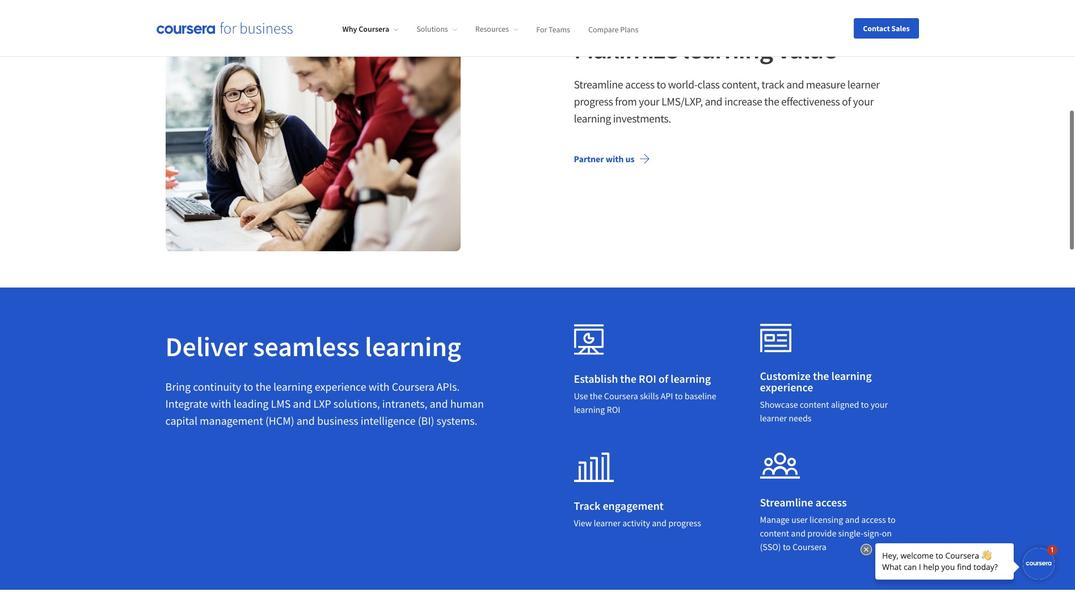 Task type: describe. For each thing, give the bounding box(es) containing it.
provide
[[808, 526, 837, 537]]

learning up baseline
[[671, 370, 711, 384]]

and inside track engagement view learner activity and progress
[[652, 516, 667, 527]]

contact sales button
[[854, 18, 919, 38]]

intelligence
[[361, 412, 416, 426]]

human
[[450, 395, 484, 409]]

on
[[882, 526, 892, 537]]

teams
[[549, 24, 570, 34]]

compare
[[588, 24, 619, 34]]

licensing
[[810, 512, 843, 524]]

user
[[792, 512, 808, 524]]

showcase
[[760, 397, 798, 409]]

of inside streamline access to world-class content, track and measure learner progress from your lms/lxp, and increase the effectiveness of your learning investments.
[[842, 92, 851, 107]]

the inside 'customize the learning experience showcase content aligned to your learner needs'
[[813, 367, 829, 381]]

use
[[574, 389, 588, 400]]

track
[[574, 497, 601, 511]]

from
[[615, 92, 637, 107]]

activity
[[623, 516, 650, 527]]

solutions,
[[334, 395, 380, 409]]

seamless
[[253, 328, 360, 362]]

value
[[777, 30, 837, 64]]

systems.
[[437, 412, 478, 426]]

track engagement view learner activity and progress
[[574, 497, 701, 527]]

progress inside streamline access to world-class content, track and measure learner progress from your lms/lxp, and increase the effectiveness of your learning investments.
[[574, 92, 613, 107]]

to up on at the right
[[888, 512, 896, 524]]

engagement
[[603, 497, 664, 511]]

why coursera link
[[342, 24, 398, 34]]

resources
[[475, 24, 509, 34]]

for teams link
[[536, 24, 570, 34]]

compare plans
[[588, 24, 639, 34]]

solutions
[[417, 24, 448, 34]]

sales
[[892, 23, 910, 33]]

aligned
[[831, 397, 859, 409]]

coursera inside bring continuity to the learning experience with coursera apis. integrate with leading lms and lxp solutions, intranets, and human capital management (hcm) and business intelligence (bi) systems.
[[392, 378, 434, 392]]

2 vertical spatial with
[[210, 395, 231, 409]]

leading
[[234, 395, 269, 409]]

api
[[661, 389, 673, 400]]

coursera for business image
[[156, 22, 293, 34]]

why
[[342, 24, 357, 34]]

apis.
[[437, 378, 460, 392]]

the right establish
[[620, 370, 637, 384]]

coursera inside 'establish the roi of learning use the coursera skills api to baseline learning roi'
[[604, 389, 638, 400]]

content inside streamline access manage user licensing and access to content and provide single-sign-on (sso) to coursera
[[760, 526, 789, 537]]

to inside 'customize the learning experience showcase content aligned to your learner needs'
[[861, 397, 869, 409]]

(bi)
[[418, 412, 434, 426]]

establish the roi of learning use the coursera skills api to baseline learning roi
[[574, 370, 717, 414]]

the inside streamline access to world-class content, track and measure learner progress from your lms/lxp, and increase the effectiveness of your learning investments.
[[764, 92, 779, 107]]

learning inside 'customize the learning experience showcase content aligned to your learner needs'
[[832, 367, 872, 381]]

and down class
[[705, 92, 723, 107]]

content,
[[722, 75, 760, 90]]

maximize learning value
[[574, 30, 837, 64]]

intranets,
[[382, 395, 428, 409]]

deliver seamless learning
[[165, 328, 461, 362]]

and down apis.
[[430, 395, 448, 409]]

coursera inside streamline access manage user licensing and access to content and provide single-sign-on (sso) to coursera
[[793, 540, 827, 551]]

experience inside bring continuity to the learning experience with coursera apis. integrate with leading lms and lxp solutions, intranets, and human capital management (hcm) and business intelligence (bi) systems.
[[315, 378, 366, 392]]

deliver
[[165, 328, 248, 362]]

and left lxp
[[293, 395, 311, 409]]

view
[[574, 516, 592, 527]]

of inside 'establish the roi of learning use the coursera skills api to baseline learning roi'
[[659, 370, 669, 384]]

solutions link
[[417, 24, 457, 34]]

track
[[762, 75, 785, 90]]

(sso)
[[760, 540, 781, 551]]

how icon image
[[574, 451, 614, 481]]

customize the learning experience showcase content aligned to your learner needs
[[760, 367, 888, 422]]

learning up apis.
[[365, 328, 461, 362]]

for teams
[[536, 24, 570, 34]]

the right use
[[590, 389, 602, 400]]

partner with us
[[574, 152, 635, 163]]



Task type: locate. For each thing, give the bounding box(es) containing it.
2 vertical spatial learner
[[594, 516, 621, 527]]

progress left from
[[574, 92, 613, 107]]

content
[[800, 397, 829, 409], [760, 526, 789, 537]]

learning inside streamline access to world-class content, track and measure learner progress from your lms/lxp, and increase the effectiveness of your learning investments.
[[574, 110, 611, 124]]

plans
[[620, 24, 639, 34]]

0 horizontal spatial with
[[210, 395, 231, 409]]

measure
[[806, 75, 846, 90]]

0 horizontal spatial progress
[[574, 92, 613, 107]]

0 horizontal spatial content
[[760, 526, 789, 537]]

0 vertical spatial with
[[606, 152, 624, 163]]

roi down establish
[[607, 402, 621, 414]]

experience up solutions,
[[315, 378, 366, 392]]

baseline
[[685, 389, 717, 400]]

streamline access to world-class content, track and measure learner progress from your lms/lxp, and increase the effectiveness of your learning investments.
[[574, 75, 880, 124]]

access up from
[[625, 75, 655, 90]]

and down user
[[791, 526, 806, 537]]

1 horizontal spatial experience
[[760, 379, 813, 393]]

access
[[625, 75, 655, 90], [816, 494, 847, 508], [862, 512, 886, 524]]

2 horizontal spatial learner
[[848, 75, 880, 90]]

partner
[[574, 152, 604, 163]]

streamline for progress
[[574, 75, 623, 90]]

learner right view
[[594, 516, 621, 527]]

access for single-
[[816, 494, 847, 508]]

learning up lms
[[274, 378, 312, 392]]

learner
[[848, 75, 880, 90], [760, 411, 787, 422], [594, 516, 621, 527]]

0 vertical spatial progress
[[574, 92, 613, 107]]

with left the us
[[606, 152, 624, 163]]

the down the track
[[764, 92, 779, 107]]

of up api at the right of page
[[659, 370, 669, 384]]

world-
[[668, 75, 698, 90]]

of
[[842, 92, 851, 107], [659, 370, 669, 384]]

0 horizontal spatial access
[[625, 75, 655, 90]]

0 horizontal spatial learner
[[594, 516, 621, 527]]

1 vertical spatial with
[[369, 378, 390, 392]]

to inside bring continuity to the learning experience with coursera apis. integrate with leading lms and lxp solutions, intranets, and human capital management (hcm) and business intelligence (bi) systems.
[[244, 378, 253, 392]]

1 vertical spatial streamline
[[760, 494, 813, 508]]

1 horizontal spatial access
[[816, 494, 847, 508]]

1 vertical spatial learner
[[760, 411, 787, 422]]

integrate
[[165, 395, 208, 409]]

streamline access manage user licensing and access to content and provide single-sign-on (sso) to coursera
[[760, 494, 896, 551]]

establish
[[574, 370, 618, 384]]

0 vertical spatial access
[[625, 75, 655, 90]]

the
[[764, 92, 779, 107], [813, 367, 829, 381], [620, 370, 637, 384], [256, 378, 271, 392], [590, 389, 602, 400]]

of down measure
[[842, 92, 851, 107]]

your inside 'customize the learning experience showcase content aligned to your learner needs'
[[871, 397, 888, 409]]

roi
[[639, 370, 656, 384], [607, 402, 621, 414]]

streamline inside streamline access to world-class content, track and measure learner progress from your lms/lxp, and increase the effectiveness of your learning investments.
[[574, 75, 623, 90]]

single-
[[838, 526, 864, 537]]

learner for streamline access to world-class content, track and measure learner progress from your lms/lxp, and increase the effectiveness of your learning investments.
[[848, 75, 880, 90]]

why coursera
[[342, 24, 389, 34]]

1 horizontal spatial progress
[[669, 516, 701, 527]]

learner for customize the learning experience showcase content aligned to your learner needs
[[760, 411, 787, 422]]

the right customize
[[813, 367, 829, 381]]

streamline for provide
[[760, 494, 813, 508]]

contact sales
[[863, 23, 910, 33]]

and right the track
[[787, 75, 804, 90]]

roi up skills
[[639, 370, 656, 384]]

continuity
[[193, 378, 241, 392]]

needs
[[789, 411, 812, 422]]

progress
[[574, 92, 613, 107], [669, 516, 701, 527]]

manage
[[760, 512, 790, 524]]

access for from
[[625, 75, 655, 90]]

content down manage
[[760, 526, 789, 537]]

learner down showcase
[[760, 411, 787, 422]]

2 horizontal spatial with
[[606, 152, 624, 163]]

1 horizontal spatial of
[[842, 92, 851, 107]]

learning
[[682, 30, 773, 64], [574, 110, 611, 124], [365, 328, 461, 362], [832, 367, 872, 381], [671, 370, 711, 384], [274, 378, 312, 392], [574, 402, 605, 414]]

management
[[200, 412, 263, 426]]

business
[[317, 412, 359, 426]]

with
[[606, 152, 624, 163], [369, 378, 390, 392], [210, 395, 231, 409]]

compare plans link
[[588, 24, 639, 34]]

why integrations image
[[165, 3, 461, 250]]

access up the sign-
[[862, 512, 886, 524]]

content inside 'customize the learning experience showcase content aligned to your learner needs'
[[800, 397, 829, 409]]

progress right the activity at the bottom
[[669, 516, 701, 527]]

1 vertical spatial of
[[659, 370, 669, 384]]

1 vertical spatial content
[[760, 526, 789, 537]]

to inside streamline access to world-class content, track and measure learner progress from your lms/lxp, and increase the effectiveness of your learning investments.
[[657, 75, 666, 90]]

contact
[[863, 23, 890, 33]]

coursera up intranets,
[[392, 378, 434, 392]]

to right "aligned"
[[861, 397, 869, 409]]

effectiveness
[[781, 92, 840, 107]]

lms
[[271, 395, 291, 409]]

partner with us link
[[565, 144, 660, 171]]

icon teams image
[[760, 451, 800, 477]]

learning inside bring continuity to the learning experience with coursera apis. integrate with leading lms and lxp solutions, intranets, and human capital management (hcm) and business intelligence (bi) systems.
[[274, 378, 312, 392]]

0 horizontal spatial streamline
[[574, 75, 623, 90]]

1 horizontal spatial roi
[[639, 370, 656, 384]]

skills
[[640, 389, 659, 400]]

the inside bring continuity to the learning experience with coursera apis. integrate with leading lms and lxp solutions, intranets, and human capital management (hcm) and business intelligence (bi) systems.
[[256, 378, 271, 392]]

learning up "content,"
[[682, 30, 773, 64]]

0 vertical spatial learner
[[848, 75, 880, 90]]

(hcm)
[[265, 412, 294, 426]]

2 horizontal spatial access
[[862, 512, 886, 524]]

bring
[[165, 378, 191, 392]]

icon presentation image
[[574, 322, 604, 354]]

lxp
[[314, 395, 331, 409]]

0 horizontal spatial of
[[659, 370, 669, 384]]

learner inside track engagement view learner activity and progress
[[594, 516, 621, 527]]

learning up "aligned"
[[832, 367, 872, 381]]

to inside 'establish the roi of learning use the coursera skills api to baseline learning roi'
[[675, 389, 683, 400]]

and right the activity at the bottom
[[652, 516, 667, 527]]

investments.
[[613, 110, 671, 124]]

streamline up from
[[574, 75, 623, 90]]

1 vertical spatial access
[[816, 494, 847, 508]]

access up licensing
[[816, 494, 847, 508]]

learning up 'partner' at top right
[[574, 110, 611, 124]]

sign-
[[864, 526, 882, 537]]

coursera left skills
[[604, 389, 638, 400]]

streamline inside streamline access manage user licensing and access to content and provide single-sign-on (sso) to coursera
[[760, 494, 813, 508]]

the up 'leading'
[[256, 378, 271, 392]]

and down lxp
[[297, 412, 315, 426]]

coursera right why on the top of the page
[[359, 24, 389, 34]]

your
[[639, 92, 660, 107], [853, 92, 874, 107], [871, 397, 888, 409]]

streamline
[[574, 75, 623, 90], [760, 494, 813, 508]]

with up solutions,
[[369, 378, 390, 392]]

1 vertical spatial progress
[[669, 516, 701, 527]]

bring continuity to the learning experience with coursera apis. integrate with leading lms and lxp solutions, intranets, and human capital management (hcm) and business intelligence (bi) systems.
[[165, 378, 484, 426]]

access inside streamline access to world-class content, track and measure learner progress from your lms/lxp, and increase the effectiveness of your learning investments.
[[625, 75, 655, 90]]

your right "aligned"
[[871, 397, 888, 409]]

1 horizontal spatial content
[[800, 397, 829, 409]]

coursera down provide
[[793, 540, 827, 551]]

1 vertical spatial roi
[[607, 402, 621, 414]]

2 vertical spatial access
[[862, 512, 886, 524]]

0 horizontal spatial experience
[[315, 378, 366, 392]]

for
[[536, 24, 547, 34]]

icon website image
[[760, 322, 792, 351]]

experience inside 'customize the learning experience showcase content aligned to your learner needs'
[[760, 379, 813, 393]]

streamline up manage
[[760, 494, 813, 508]]

0 vertical spatial of
[[842, 92, 851, 107]]

class
[[698, 75, 720, 90]]

and up single- on the right bottom of the page
[[845, 512, 860, 524]]

coursera
[[359, 24, 389, 34], [392, 378, 434, 392], [604, 389, 638, 400], [793, 540, 827, 551]]

experience up showcase
[[760, 379, 813, 393]]

learning down use
[[574, 402, 605, 414]]

to right '(sso)'
[[783, 540, 791, 551]]

lms/lxp,
[[662, 92, 703, 107]]

to right api at the right of page
[[675, 389, 683, 400]]

1 horizontal spatial streamline
[[760, 494, 813, 508]]

learner inside streamline access to world-class content, track and measure learner progress from your lms/lxp, and increase the effectiveness of your learning investments.
[[848, 75, 880, 90]]

0 vertical spatial roi
[[639, 370, 656, 384]]

customize
[[760, 367, 811, 381]]

increase
[[725, 92, 762, 107]]

0 vertical spatial streamline
[[574, 75, 623, 90]]

your up investments. in the right of the page
[[639, 92, 660, 107]]

resources link
[[475, 24, 518, 34]]

to
[[657, 75, 666, 90], [244, 378, 253, 392], [675, 389, 683, 400], [861, 397, 869, 409], [888, 512, 896, 524], [783, 540, 791, 551]]

maximize
[[574, 30, 678, 64]]

0 vertical spatial content
[[800, 397, 829, 409]]

with down continuity
[[210, 395, 231, 409]]

to left world-
[[657, 75, 666, 90]]

1 horizontal spatial learner
[[760, 411, 787, 422]]

capital
[[165, 412, 198, 426]]

1 horizontal spatial with
[[369, 378, 390, 392]]

content up needs on the bottom right
[[800, 397, 829, 409]]

us
[[626, 152, 635, 163]]

and
[[787, 75, 804, 90], [705, 92, 723, 107], [293, 395, 311, 409], [430, 395, 448, 409], [297, 412, 315, 426], [845, 512, 860, 524], [652, 516, 667, 527], [791, 526, 806, 537]]

experience
[[315, 378, 366, 392], [760, 379, 813, 393]]

learner right measure
[[848, 75, 880, 90]]

your right effectiveness on the right
[[853, 92, 874, 107]]

to up 'leading'
[[244, 378, 253, 392]]

progress inside track engagement view learner activity and progress
[[669, 516, 701, 527]]

learner inside 'customize the learning experience showcase content aligned to your learner needs'
[[760, 411, 787, 422]]

0 horizontal spatial roi
[[607, 402, 621, 414]]



Task type: vqa. For each thing, say whether or not it's contained in the screenshot.


